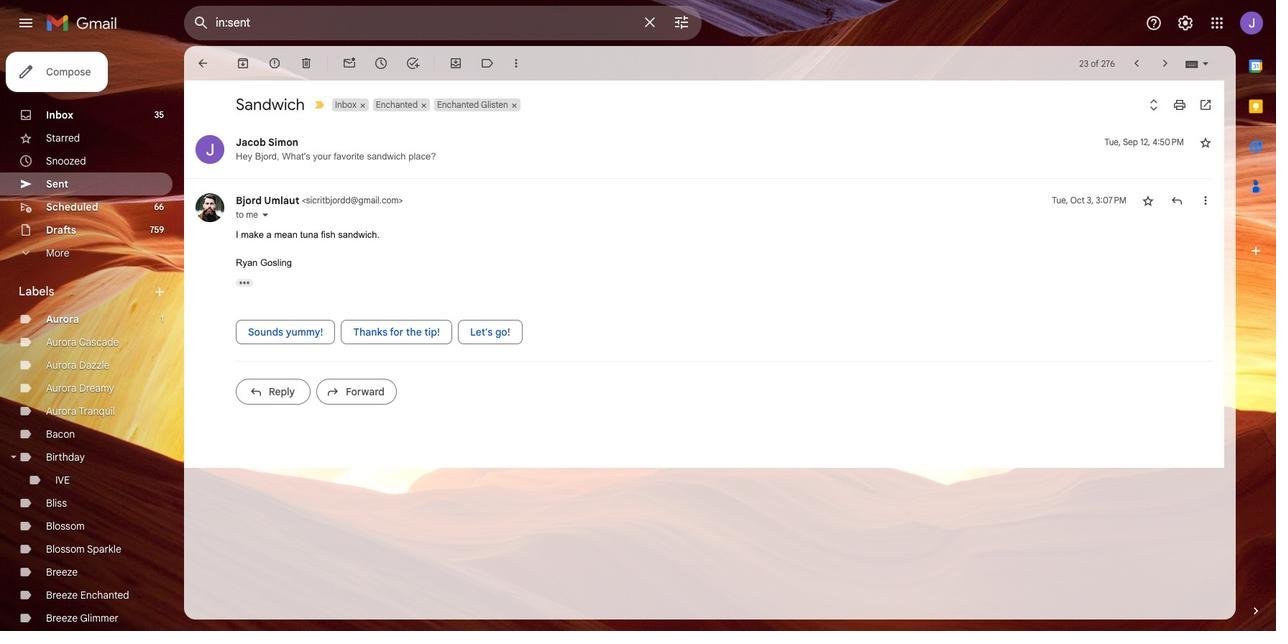 Task type: describe. For each thing, give the bounding box(es) containing it.
4:50 pm
[[1153, 137, 1185, 147]]

jacob simon
[[236, 136, 299, 149]]

go!
[[496, 326, 511, 338]]

starred
[[46, 132, 80, 145]]

sounds yummy! button
[[236, 320, 336, 344]]

sandwich.
[[338, 229, 380, 240]]

tuna
[[300, 229, 319, 240]]

archive image
[[236, 56, 250, 70]]

not starred image
[[1199, 135, 1214, 150]]

compose button
[[6, 52, 108, 92]]

older image
[[1159, 56, 1173, 70]]

sent
[[46, 178, 68, 191]]

make
[[241, 229, 264, 240]]

3:07 pm
[[1097, 195, 1127, 206]]

>
[[399, 195, 403, 206]]

35
[[155, 109, 164, 120]]

main menu image
[[17, 14, 35, 32]]

more button
[[0, 242, 173, 265]]

not starred image
[[1142, 194, 1156, 208]]

<
[[302, 195, 306, 206]]

inbox for inbox link
[[46, 109, 73, 122]]

759
[[150, 224, 164, 235]]

compose
[[46, 65, 91, 78]]

tue, oct 3, 3:07 pm cell
[[1053, 194, 1127, 208]]

aurora tranquil link
[[46, 405, 115, 418]]

what's
[[282, 151, 311, 162]]

scheduled link
[[46, 201, 98, 214]]

bliss link
[[46, 497, 67, 510]]

inbox button
[[332, 99, 358, 112]]

umlaut
[[264, 194, 300, 207]]

of
[[1091, 58, 1100, 69]]

enchanted glisten
[[437, 99, 508, 110]]

blossom link
[[46, 520, 85, 533]]

bliss
[[46, 497, 67, 510]]

sent link
[[46, 178, 68, 191]]

sounds yummy!
[[248, 326, 323, 338]]

snoozed link
[[46, 155, 86, 168]]

Search mail text field
[[216, 16, 633, 30]]

blossom sparkle link
[[46, 543, 121, 556]]

glimmer
[[80, 612, 119, 625]]

labels heading
[[19, 285, 153, 299]]

reply link
[[236, 379, 311, 405]]

bjord,
[[255, 151, 280, 162]]

bacon link
[[46, 428, 75, 441]]

add to tasks image
[[406, 56, 420, 70]]

blossom for blossom sparkle
[[46, 543, 85, 556]]

thanks for the tip! button
[[341, 320, 452, 344]]

aurora for aurora link
[[46, 313, 79, 326]]

to me
[[236, 209, 258, 220]]

aurora for aurora cascade
[[46, 336, 77, 349]]

forward link
[[317, 379, 397, 405]]

breeze for breeze link
[[46, 566, 78, 579]]

snooze image
[[374, 56, 388, 70]]

breeze enchanted
[[46, 589, 129, 602]]

labels navigation
[[0, 46, 184, 632]]

scheduled
[[46, 201, 98, 214]]

tip!
[[425, 326, 440, 338]]

23 of 276
[[1080, 58, 1116, 69]]

to
[[236, 209, 244, 220]]

bjord
[[236, 194, 262, 207]]

enchanted for enchanted
[[376, 99, 418, 110]]

breeze for breeze enchanted
[[46, 589, 78, 602]]

not starred checkbox for 4:50 pm
[[1199, 135, 1214, 150]]

bacon
[[46, 428, 75, 441]]

sicritbjordd@gmail.com
[[306, 195, 399, 206]]

aurora dreamy
[[46, 382, 114, 395]]

aurora cascade link
[[46, 336, 119, 349]]

breeze link
[[46, 566, 78, 579]]

i
[[236, 229, 239, 240]]

report spam image
[[268, 56, 282, 70]]

me
[[246, 209, 258, 220]]

hey
[[236, 151, 253, 162]]

labels image
[[481, 56, 495, 70]]

sounds
[[248, 326, 284, 338]]

drafts link
[[46, 224, 76, 237]]

starred link
[[46, 132, 80, 145]]

1
[[161, 314, 164, 324]]



Task type: locate. For each thing, give the bounding box(es) containing it.
2 blossom from the top
[[46, 543, 85, 556]]

tue,
[[1105, 137, 1122, 147], [1053, 195, 1069, 206]]

12,
[[1141, 137, 1151, 147]]

1 vertical spatial not starred checkbox
[[1142, 194, 1156, 208]]

1 vertical spatial breeze
[[46, 589, 78, 602]]

aurora dazzle
[[46, 359, 110, 372]]

2 breeze from the top
[[46, 589, 78, 602]]

1 vertical spatial blossom
[[46, 543, 85, 556]]

0 vertical spatial blossom
[[46, 520, 85, 533]]

move to inbox image
[[449, 56, 463, 70]]

sep
[[1124, 137, 1139, 147]]

tab list
[[1237, 46, 1277, 580]]

blossom down bliss link
[[46, 520, 85, 533]]

breeze for breeze glimmer
[[46, 612, 78, 625]]

breeze down the blossom sparkle
[[46, 566, 78, 579]]

more image
[[509, 56, 524, 70]]

for
[[390, 326, 404, 338]]

not starred checkbox right '4:50 pm'
[[1199, 135, 1214, 150]]

276
[[1102, 58, 1116, 69]]

1 blossom from the top
[[46, 520, 85, 533]]

newer image
[[1130, 56, 1144, 70]]

enchanted
[[376, 99, 418, 110], [437, 99, 479, 110], [80, 589, 129, 602]]

3,
[[1088, 195, 1094, 206]]

i make a mean tuna fish sandwich.
[[236, 229, 380, 240]]

aurora for aurora dazzle
[[46, 359, 77, 372]]

0 vertical spatial breeze
[[46, 566, 78, 579]]

1 vertical spatial tue,
[[1053, 195, 1069, 206]]

1 horizontal spatial not starred checkbox
[[1199, 135, 1214, 150]]

aurora for aurora dreamy
[[46, 382, 77, 395]]

1 horizontal spatial tue,
[[1105, 137, 1122, 147]]

fish
[[321, 229, 336, 240]]

0 horizontal spatial not starred checkbox
[[1142, 194, 1156, 208]]

cascade
[[79, 336, 119, 349]]

aurora tranquil
[[46, 405, 115, 418]]

snoozed
[[46, 155, 86, 168]]

bjord umlaut < sicritbjordd@gmail.com >
[[236, 194, 403, 207]]

inbox inside labels navigation
[[46, 109, 73, 122]]

delete image
[[299, 56, 314, 70]]

tue, sep 12, 4:50 pm
[[1105, 137, 1185, 147]]

aurora down aurora dazzle link
[[46, 382, 77, 395]]

0 vertical spatial not starred checkbox
[[1199, 135, 1214, 150]]

tue, inside 'tue, sep 12, 4:50 pm' cell
[[1105, 137, 1122, 147]]

tue, for tue, sep 12, 4:50 pm
[[1105, 137, 1122, 147]]

jacob
[[236, 136, 266, 149]]

2 vertical spatial breeze
[[46, 612, 78, 625]]

3 breeze from the top
[[46, 612, 78, 625]]

Not starred checkbox
[[1199, 135, 1214, 150], [1142, 194, 1156, 208]]

show trimmed content image
[[236, 279, 253, 287]]

5 aurora from the top
[[46, 405, 77, 418]]

ive link
[[55, 474, 70, 487]]

ryan gosling
[[236, 258, 292, 268]]

enchanted down snooze image
[[376, 99, 418, 110]]

enchanted glisten button
[[434, 99, 510, 112]]

support image
[[1146, 14, 1163, 32]]

inbox inside button
[[335, 99, 357, 110]]

tue, left oct
[[1053, 195, 1069, 206]]

blossom sparkle
[[46, 543, 121, 556]]

enchanted left glisten
[[437, 99, 479, 110]]

breeze enchanted link
[[46, 589, 129, 602]]

not starred checkbox for 3:07 pm
[[1142, 194, 1156, 208]]

enchanted for enchanted glisten
[[437, 99, 479, 110]]

aurora for aurora tranquil
[[46, 405, 77, 418]]

aurora down aurora link
[[46, 336, 77, 349]]

place?
[[409, 151, 436, 162]]

1 horizontal spatial inbox
[[335, 99, 357, 110]]

not starred checkbox right 3:07 pm
[[1142, 194, 1156, 208]]

aurora up aurora dreamy
[[46, 359, 77, 372]]

inbox link
[[46, 109, 73, 122]]

dazzle
[[79, 359, 110, 372]]

show details image
[[261, 211, 270, 219]]

inbox left enchanted button
[[335, 99, 357, 110]]

forward
[[346, 385, 385, 398]]

clear search image
[[636, 8, 665, 37]]

breeze
[[46, 566, 78, 579], [46, 589, 78, 602], [46, 612, 78, 625]]

reply
[[269, 385, 295, 398]]

favorite
[[334, 151, 365, 162]]

inbox up starred
[[46, 109, 73, 122]]

the
[[406, 326, 422, 338]]

your
[[313, 151, 331, 162]]

0 horizontal spatial enchanted
[[80, 589, 129, 602]]

aurora dazzle link
[[46, 359, 110, 372]]

aurora cascade
[[46, 336, 119, 349]]

2 aurora from the top
[[46, 336, 77, 349]]

aurora link
[[46, 313, 79, 326]]

thanks
[[353, 326, 388, 338]]

aurora up aurora cascade at the left bottom of the page
[[46, 313, 79, 326]]

drafts
[[46, 224, 76, 237]]

thanks for the tip!
[[353, 326, 440, 338]]

sandwich
[[236, 95, 305, 114]]

tue, sep 12, 4:50 pm cell
[[1105, 135, 1185, 150]]

None search field
[[184, 6, 702, 40]]

breeze down breeze link
[[46, 589, 78, 602]]

gosling
[[260, 258, 292, 268]]

66
[[154, 201, 164, 212]]

simon
[[268, 136, 299, 149]]

list containing jacob simon
[[184, 121, 1214, 416]]

a
[[267, 229, 272, 240]]

ive
[[55, 474, 70, 487]]

let's
[[470, 326, 493, 338]]

23
[[1080, 58, 1089, 69]]

0 horizontal spatial tue,
[[1053, 195, 1069, 206]]

search mail image
[[188, 10, 214, 36]]

3 aurora from the top
[[46, 359, 77, 372]]

birthday
[[46, 451, 85, 464]]

1 breeze from the top
[[46, 566, 78, 579]]

enchanted inside labels navigation
[[80, 589, 129, 602]]

aurora up 'bacon' link
[[46, 405, 77, 418]]

tue, left sep
[[1105, 137, 1122, 147]]

blossom for blossom link
[[46, 520, 85, 533]]

hey bjord, what's your favorite sandwich place?
[[236, 151, 436, 162]]

inbox for inbox button in the top left of the page
[[335, 99, 357, 110]]

aurora dreamy link
[[46, 382, 114, 395]]

oct
[[1071, 195, 1085, 206]]

let's go!
[[470, 326, 511, 338]]

glisten
[[481, 99, 508, 110]]

bjord umlaut cell
[[236, 194, 403, 207]]

sparkle
[[87, 543, 121, 556]]

enchanted button
[[373, 99, 419, 112]]

select input tool image
[[1202, 58, 1211, 69]]

birthday link
[[46, 451, 85, 464]]

blossom down blossom link
[[46, 543, 85, 556]]

more
[[46, 247, 69, 260]]

tue, for tue, oct 3, 3:07 pm
[[1053, 195, 1069, 206]]

1 aurora from the top
[[46, 313, 79, 326]]

enchanted up 'glimmer'
[[80, 589, 129, 602]]

breeze glimmer
[[46, 612, 119, 625]]

mean
[[274, 229, 298, 240]]

tue, oct 3, 3:07 pm
[[1053, 195, 1127, 206]]

breeze glimmer link
[[46, 612, 119, 625]]

back to sent mail image
[[196, 56, 210, 70]]

advanced search options image
[[668, 8, 696, 37]]

list
[[184, 121, 1214, 416]]

yummy!
[[286, 326, 323, 338]]

tue, inside tue, oct 3, 3:07 pm cell
[[1053, 195, 1069, 206]]

2 horizontal spatial enchanted
[[437, 99, 479, 110]]

0 vertical spatial tue,
[[1105, 137, 1122, 147]]

tranquil
[[79, 405, 115, 418]]

sandwich
[[367, 151, 406, 162]]

0 horizontal spatial inbox
[[46, 109, 73, 122]]

4 aurora from the top
[[46, 382, 77, 395]]

blossom
[[46, 520, 85, 533], [46, 543, 85, 556]]

labels
[[19, 285, 54, 299]]

settings image
[[1178, 14, 1195, 32]]

breeze down breeze enchanted link
[[46, 612, 78, 625]]

let's go! button
[[458, 320, 523, 344]]

1 horizontal spatial enchanted
[[376, 99, 418, 110]]

ryan
[[236, 258, 258, 268]]

gmail image
[[46, 9, 124, 37]]



Task type: vqa. For each thing, say whether or not it's contained in the screenshot.
first the 14 from the bottom
no



